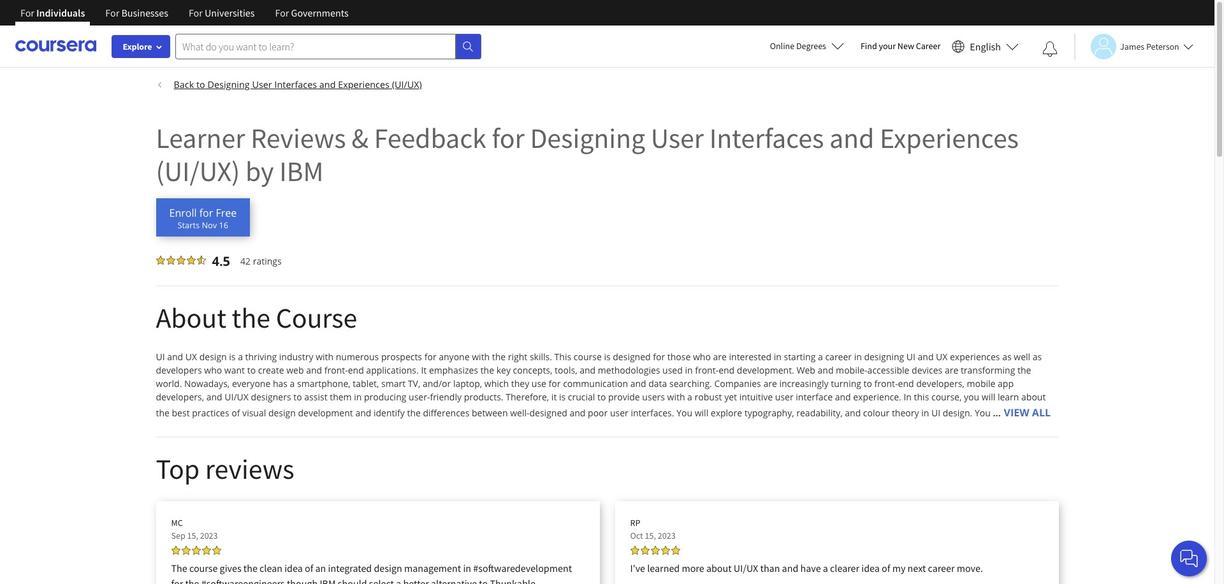 Task type: describe. For each thing, give the bounding box(es) containing it.
developers
[[156, 364, 202, 376]]

tablet,
[[353, 378, 379, 390]]

1 horizontal spatial ui/ux
[[734, 562, 758, 575]]

0 horizontal spatial is
[[229, 351, 236, 363]]

#softwaredevelopment
[[473, 562, 572, 575]]

ibm inside learner reviews & feedback for designing user interfaces and experiences (ui/ux) by ibm
[[279, 154, 324, 189]]

and inside learner reviews & feedback for designing user interfaces and experiences (ui/ux) by ibm
[[830, 121, 874, 156]]

enroll for free starts nov 16
[[169, 206, 237, 231]]

designing inside learner reviews & feedback for designing user interfaces and experiences (ui/ux) by ibm
[[530, 121, 645, 156]]

for governments
[[275, 6, 349, 19]]

2 horizontal spatial are
[[945, 364, 959, 376]]

it
[[551, 391, 557, 403]]

the left the best
[[156, 407, 170, 419]]

the up thriving
[[232, 300, 270, 335]]

1 vertical spatial who
[[204, 364, 222, 376]]

used
[[663, 364, 683, 376]]

find your new career link
[[854, 38, 947, 54]]

chevron left image
[[156, 81, 164, 88]]

ui and ux design is a thriving industry with numerous prospects for anyone with the right skills. this course is designed for those who are interested in starting a career in designing ui and ux experiences as well as developers who want to create web and front-end applications. it emphasizes the key concepts, tools, and methodologies used in front-end development.    web and mobile-accessible devices are transforming the world. nowadays, everyone has a smartphone, tablet, smart tv, and/or laptop, which they use for communication and data searching. companies are increasingly turning to front-end developers, mobile app developers, and ui/ux designers to assist them in producing user-friendly products. therefore, it is crucial to provide users with a robust yet intuitive user interface and experience.   in this course, you will learn about the best practices of visual design development and identify the differences between well-designed and poor user interfaces. you will explore typography, readability, and colour theory in ui design.    you ... view all
[[156, 351, 1051, 420]]

users
[[642, 391, 665, 403]]

user inside back to designing user interfaces and experiences (ui/ux) link
[[252, 78, 272, 91]]

thriving
[[245, 351, 277, 363]]

0 vertical spatial (ui/ux)
[[392, 78, 422, 91]]

english button
[[947, 26, 1024, 67]]

degrees
[[796, 40, 826, 52]]

app
[[998, 378, 1014, 390]]

view
[[1004, 406, 1030, 420]]

feedback
[[374, 121, 486, 156]]

show notifications image
[[1043, 41, 1058, 57]]

1 horizontal spatial is
[[559, 391, 566, 403]]

has
[[273, 378, 288, 390]]

coursera image
[[15, 36, 96, 56]]

they
[[511, 378, 529, 390]]

experiences
[[950, 351, 1000, 363]]

the left key
[[481, 364, 494, 376]]

readability,
[[797, 407, 843, 419]]

0 horizontal spatial are
[[713, 351, 727, 363]]

2 vertical spatial are
[[764, 378, 777, 390]]

more
[[682, 562, 704, 575]]

for universities
[[189, 6, 255, 19]]

0 vertical spatial design
[[199, 351, 227, 363]]

starts
[[178, 219, 200, 231]]

the
[[171, 562, 187, 575]]

though
[[287, 577, 318, 584]]

select
[[369, 577, 394, 584]]

james peterson
[[1120, 40, 1180, 52]]

accessible
[[868, 364, 910, 376]]

universities
[[205, 6, 255, 19]]

gives
[[220, 562, 241, 575]]

devices
[[912, 364, 943, 376]]

1 vertical spatial designed
[[530, 407, 567, 419]]

than
[[760, 562, 780, 575]]

1 ux from the left
[[185, 351, 197, 363]]

explore button
[[112, 35, 170, 58]]

1 vertical spatial user
[[610, 407, 629, 419]]

0 vertical spatial who
[[693, 351, 711, 363]]

clean
[[260, 562, 282, 575]]

to inside the course gives the clean idea of an integrated design management in #softwaredevelopment for the #softwareengineers though ibm should select a better alternative to thunkable.
[[479, 577, 488, 584]]

i've
[[630, 562, 645, 575]]

in down 'this'
[[922, 407, 929, 419]]

clearer
[[830, 562, 860, 575]]

in up the searching.
[[685, 364, 693, 376]]

everyone
[[232, 378, 271, 390]]

experiences inside learner reviews & feedback for designing user interfaces and experiences (ui/ux) by ibm
[[880, 121, 1019, 156]]

1 horizontal spatial with
[[472, 351, 490, 363]]

for inside learner reviews & feedback for designing user interfaces and experiences (ui/ux) by ibm
[[492, 121, 525, 156]]

to down communication
[[597, 391, 606, 403]]

have
[[801, 562, 821, 575]]

development
[[298, 407, 353, 419]]

should
[[338, 577, 367, 584]]

0 vertical spatial developers,
[[916, 378, 965, 390]]

a up want
[[238, 351, 243, 363]]

2 horizontal spatial end
[[898, 378, 914, 390]]

view all button
[[1003, 404, 1052, 422]]

development.
[[737, 364, 794, 376]]

integrated
[[328, 562, 372, 575]]

data
[[649, 378, 667, 390]]

15, for learned
[[645, 530, 656, 541]]

governments
[[291, 6, 349, 19]]

about inside ui and ux design is a thriving industry with numerous prospects for anyone with the right skills. this course is designed for those who are interested in starting a career in designing ui and ux experiences as well as developers who want to create web and front-end applications. it emphasizes the key concepts, tools, and methodologies used in front-end development.    web and mobile-accessible devices are transforming the world. nowadays, everyone has a smartphone, tablet, smart tv, and/or laptop, which they use for communication and data searching. companies are increasingly turning to front-end developers, mobile app developers, and ui/ux designers to assist them in producing user-friendly products. therefore, it is crucial to provide users with a robust yet intuitive user interface and experience.   in this course, you will learn about the best practices of visual design development and identify the differences between well-designed and poor user interfaces. you will explore typography, readability, and colour theory in ui design.    you ... view all
[[1022, 391, 1046, 403]]

the down well
[[1018, 364, 1031, 376]]

therefore,
[[506, 391, 549, 403]]

new
[[898, 40, 914, 52]]

the course gives the clean idea of an integrated design management in #softwaredevelopment for the #softwareengineers though ibm should select a better alternative to thunkable.
[[171, 562, 572, 584]]

online degrees
[[770, 40, 826, 52]]

ibm inside the course gives the clean idea of an integrated design management in #softwaredevelopment for the #softwareengineers though ibm should select a better alternative to thunkable.
[[320, 577, 336, 584]]

2 horizontal spatial with
[[667, 391, 685, 403]]

concepts,
[[513, 364, 553, 376]]

2 horizontal spatial of
[[882, 562, 890, 575]]

best
[[172, 407, 190, 419]]

&
[[352, 121, 369, 156]]

1 vertical spatial will
[[695, 407, 709, 419]]

reviews
[[251, 121, 346, 156]]

theory
[[892, 407, 919, 419]]

applications.
[[366, 364, 419, 376]]

james
[[1120, 40, 1145, 52]]

poor
[[588, 407, 608, 419]]

(ui/ux) inside learner reviews & feedback for designing user interfaces and experiences (ui/ux) by ibm
[[156, 154, 240, 189]]

sep
[[171, 530, 185, 541]]

back to designing user interfaces and experiences (ui/ux)
[[174, 78, 422, 91]]

laptop,
[[453, 378, 482, 390]]

move.
[[957, 562, 983, 575]]

a right has
[[290, 378, 295, 390]]

companies
[[714, 378, 761, 390]]

crucial
[[568, 391, 595, 403]]

online degrees button
[[760, 32, 854, 60]]

numerous
[[336, 351, 379, 363]]

to up everyone
[[247, 364, 256, 376]]

0 horizontal spatial interfaces
[[275, 78, 317, 91]]

about the course
[[156, 300, 357, 335]]

by
[[246, 154, 274, 189]]

differences
[[423, 407, 470, 419]]

learn
[[998, 391, 1019, 403]]

user-
[[409, 391, 430, 403]]

colour
[[863, 407, 890, 419]]

rp
[[630, 517, 640, 529]]

banner navigation
[[10, 0, 359, 35]]

it
[[421, 364, 427, 376]]

of inside ui and ux design is a thriving industry with numerous prospects for anyone with the right skills. this course is designed for those who are interested in starting a career in designing ui and ux experiences as well as developers who want to create web and front-end applications. it emphasizes the key concepts, tools, and methodologies used in front-end development.    web and mobile-accessible devices are transforming the world. nowadays, everyone has a smartphone, tablet, smart tv, and/or laptop, which they use for communication and data searching. companies are increasingly turning to front-end developers, mobile app developers, and ui/ux designers to assist them in producing user-friendly products. therefore, it is crucial to provide users with a robust yet intuitive user interface and experience.   in this course, you will learn about the best practices of visual design development and identify the differences between well-designed and poor user interfaces. you will explore typography, readability, and colour theory in ui design.    you ... view all
[[232, 407, 240, 419]]

half faded star image
[[197, 256, 206, 265]]

15, for course
[[187, 530, 198, 541]]

2 as from the left
[[1033, 351, 1042, 363]]

tv,
[[408, 378, 420, 390]]

emphasizes
[[429, 364, 478, 376]]

which
[[485, 378, 509, 390]]



Task type: vqa. For each thing, say whether or not it's contained in the screenshot.
fourth last from the right
no



Task type: locate. For each thing, give the bounding box(es) containing it.
1 horizontal spatial 15,
[[645, 530, 656, 541]]

0 horizontal spatial user
[[610, 407, 629, 419]]

will
[[982, 391, 996, 403], [695, 407, 709, 419]]

ui up devices
[[907, 351, 916, 363]]

who
[[693, 351, 711, 363], [204, 364, 222, 376]]

transforming
[[961, 364, 1015, 376]]

None search field
[[175, 33, 481, 59]]

0 vertical spatial interfaces
[[275, 78, 317, 91]]

1 vertical spatial course
[[189, 562, 218, 575]]

and
[[319, 78, 336, 91], [830, 121, 874, 156], [167, 351, 183, 363], [918, 351, 934, 363], [306, 364, 322, 376], [580, 364, 596, 376], [818, 364, 834, 376], [630, 378, 646, 390], [206, 391, 222, 403], [835, 391, 851, 403], [355, 407, 371, 419], [570, 407, 586, 419], [845, 407, 861, 419], [782, 562, 799, 575]]

mc sep 15, 2023
[[171, 517, 218, 541]]

1 you from the left
[[677, 407, 693, 419]]

0 vertical spatial ui/ux
[[225, 391, 249, 403]]

1 horizontal spatial designing
[[530, 121, 645, 156]]

learner reviews & feedback for designing user interfaces and experiences (ui/ux) by ibm
[[156, 121, 1019, 189]]

course inside the course gives the clean idea of an integrated design management in #softwaredevelopment for the #softwareengineers though ibm should select a better alternative to thunkable.
[[189, 562, 218, 575]]

0 horizontal spatial will
[[695, 407, 709, 419]]

in up "development."
[[774, 351, 782, 363]]

you left ...
[[975, 407, 991, 419]]

ratings
[[253, 255, 282, 267]]

who right those
[[693, 351, 711, 363]]

communication
[[563, 378, 628, 390]]

(ui/ux) up enroll
[[156, 154, 240, 189]]

the down the
[[185, 577, 199, 584]]

as left well
[[1003, 351, 1012, 363]]

end up companies
[[719, 364, 735, 376]]

2 ux from the left
[[936, 351, 948, 363]]

for for businesses
[[105, 6, 119, 19]]

for left individuals
[[20, 6, 34, 19]]

end down numerous
[[348, 364, 364, 376]]

4 for from the left
[[275, 6, 289, 19]]

0 horizontal spatial 15,
[[187, 530, 198, 541]]

1 horizontal spatial idea
[[862, 562, 880, 575]]

designed down "it" on the left bottom of page
[[530, 407, 567, 419]]

for left governments
[[275, 6, 289, 19]]

design
[[199, 351, 227, 363], [268, 407, 296, 419], [374, 562, 402, 575]]

front- down accessible
[[875, 378, 898, 390]]

course inside ui and ux design is a thriving industry with numerous prospects for anyone with the right skills. this course is designed for those who are interested in starting a career in designing ui and ux experiences as well as developers who want to create web and front-end applications. it emphasizes the key concepts, tools, and methodologies used in front-end development.    web and mobile-accessible devices are transforming the world. nowadays, everyone has a smartphone, tablet, smart tv, and/or laptop, which they use for communication and data searching. companies are increasingly turning to front-end developers, mobile app developers, and ui/ux designers to assist them in producing user-friendly products. therefore, it is crucial to provide users with a robust yet intuitive user interface and experience.   in this course, you will learn about the best practices of visual design development and identify the differences between well-designed and poor user interfaces. you will explore typography, readability, and colour theory in ui design.    you ... view all
[[574, 351, 602, 363]]

1 horizontal spatial you
[[975, 407, 991, 419]]

2023 for learned
[[658, 530, 676, 541]]

0 horizontal spatial (ui/ux)
[[156, 154, 240, 189]]

1 horizontal spatial will
[[982, 391, 996, 403]]

1 vertical spatial ibm
[[320, 577, 336, 584]]

0 vertical spatial designing
[[208, 78, 250, 91]]

top reviews
[[156, 451, 294, 487]]

0 horizontal spatial designing
[[208, 78, 250, 91]]

to right alternative
[[479, 577, 488, 584]]

front- up smartphone,
[[324, 364, 348, 376]]

for inside the 'enroll for free starts nov 16'
[[199, 206, 213, 220]]

2 2023 from the left
[[658, 530, 676, 541]]

english
[[970, 40, 1001, 53]]

developers, up the best
[[156, 391, 204, 403]]

the
[[232, 300, 270, 335], [492, 351, 506, 363], [481, 364, 494, 376], [1018, 364, 1031, 376], [156, 407, 170, 419], [407, 407, 421, 419], [243, 562, 258, 575], [185, 577, 199, 584]]

those
[[668, 351, 691, 363]]

design down the designers
[[268, 407, 296, 419]]

2 vertical spatial design
[[374, 562, 402, 575]]

ui
[[156, 351, 165, 363], [907, 351, 916, 363], [932, 407, 941, 419]]

free
[[216, 206, 237, 220]]

user inside learner reviews & feedback for designing user interfaces and experiences (ui/ux) by ibm
[[651, 121, 704, 156]]

filled star image
[[166, 256, 175, 265], [187, 256, 195, 265], [181, 546, 190, 555], [212, 546, 221, 555], [651, 546, 660, 555], [661, 546, 670, 555], [671, 546, 680, 555]]

provide
[[608, 391, 640, 403]]

1 horizontal spatial are
[[764, 378, 777, 390]]

top
[[156, 451, 200, 487]]

to left assist
[[293, 391, 302, 403]]

1 horizontal spatial about
[[1022, 391, 1046, 403]]

1 vertical spatial career
[[928, 562, 955, 575]]

2023 inside rp oct 15, 2023
[[658, 530, 676, 541]]

1 horizontal spatial as
[[1033, 351, 1042, 363]]

alternative
[[431, 577, 477, 584]]

2023 for course
[[200, 530, 218, 541]]

1 for from the left
[[20, 6, 34, 19]]

find your new career
[[861, 40, 941, 52]]

1 horizontal spatial user
[[775, 391, 794, 403]]

0 horizontal spatial idea
[[285, 562, 303, 575]]

for for individuals
[[20, 6, 34, 19]]

are left interested
[[713, 351, 727, 363]]

42
[[240, 255, 251, 267]]

designing right back
[[208, 78, 250, 91]]

in inside the course gives the clean idea of an integrated design management in #softwaredevelopment for the #softwareengineers though ibm should select a better alternative to thunkable.
[[463, 562, 471, 575]]

explore
[[711, 407, 742, 419]]

of
[[232, 407, 240, 419], [305, 562, 313, 575], [882, 562, 890, 575]]

your
[[879, 40, 896, 52]]

for for universities
[[189, 6, 203, 19]]

0 horizontal spatial you
[[677, 407, 693, 419]]

designing
[[864, 351, 904, 363]]

user down the provide
[[610, 407, 629, 419]]

1 horizontal spatial ui
[[907, 351, 916, 363]]

1 vertical spatial (ui/ux)
[[156, 154, 240, 189]]

1 vertical spatial experiences
[[880, 121, 1019, 156]]

0 horizontal spatial front-
[[324, 364, 348, 376]]

0 vertical spatial are
[[713, 351, 727, 363]]

2023 right oct
[[658, 530, 676, 541]]

1 vertical spatial about
[[706, 562, 732, 575]]

What do you want to learn? text field
[[175, 33, 456, 59]]

with right anyone
[[472, 351, 490, 363]]

thunkable.
[[490, 577, 538, 584]]

a right have
[[823, 562, 828, 575]]

enroll
[[169, 206, 197, 220]]

0 horizontal spatial ui
[[156, 351, 165, 363]]

in down tablet,
[[354, 391, 362, 403]]

web
[[797, 364, 816, 376]]

is right "it" on the left bottom of page
[[559, 391, 566, 403]]

smart
[[381, 378, 406, 390]]

developers, up the course,
[[916, 378, 965, 390]]

user up the typography,
[[775, 391, 794, 403]]

2023 inside mc sep 15, 2023
[[200, 530, 218, 541]]

interface
[[796, 391, 833, 403]]

ui/ux inside ui and ux design is a thriving industry with numerous prospects for anyone with the right skills. this course is designed for those who are interested in starting a career in designing ui and ux experiences as well as developers who want to create web and front-end applications. it emphasizes the key concepts, tools, and methodologies used in front-end development.    web and mobile-accessible devices are transforming the world. nowadays, everyone has a smartphone, tablet, smart tv, and/or laptop, which they use for communication and data searching. companies are increasingly turning to front-end developers, mobile app developers, and ui/ux designers to assist them in producing user-friendly products. therefore, it is crucial to provide users with a robust yet intuitive user interface and experience.   in this course, you will learn about the best practices of visual design development and identify the differences between well-designed and poor user interfaces. you will explore typography, readability, and colour theory in ui design.    you ... view all
[[225, 391, 249, 403]]

front-
[[324, 364, 348, 376], [695, 364, 719, 376], [875, 378, 898, 390]]

1 horizontal spatial of
[[305, 562, 313, 575]]

use
[[532, 378, 546, 390]]

for
[[20, 6, 34, 19], [105, 6, 119, 19], [189, 6, 203, 19], [275, 6, 289, 19]]

of left my
[[882, 562, 890, 575]]

practices
[[192, 407, 229, 419]]

designing down back to designing user interfaces and experiences (ui/ux) link
[[530, 121, 645, 156]]

for left 'universities'
[[189, 6, 203, 19]]

to up experience.
[[864, 378, 872, 390]]

0 vertical spatial user
[[252, 78, 272, 91]]

ui/ux down everyone
[[225, 391, 249, 403]]

2 horizontal spatial design
[[374, 562, 402, 575]]

mobile
[[967, 378, 996, 390]]

of left an
[[305, 562, 313, 575]]

is up methodologies
[[604, 351, 611, 363]]

2 horizontal spatial front-
[[875, 378, 898, 390]]

2 15, from the left
[[645, 530, 656, 541]]

0 vertical spatial user
[[775, 391, 794, 403]]

web
[[286, 364, 304, 376]]

are right devices
[[945, 364, 959, 376]]

a right starting
[[818, 351, 823, 363]]

right
[[508, 351, 528, 363]]

2 idea from the left
[[862, 562, 880, 575]]

1 horizontal spatial front-
[[695, 364, 719, 376]]

for for governments
[[275, 6, 289, 19]]

idea right the clearer
[[862, 562, 880, 575]]

course right the
[[189, 562, 218, 575]]

friendly
[[430, 391, 462, 403]]

the up #softwareengineers
[[243, 562, 258, 575]]

15, inside mc sep 15, 2023
[[187, 530, 198, 541]]

designers
[[251, 391, 291, 403]]

robust
[[695, 391, 722, 403]]

in up alternative
[[463, 562, 471, 575]]

ibm down an
[[320, 577, 336, 584]]

1 horizontal spatial career
[[928, 562, 955, 575]]

0 horizontal spatial course
[[189, 562, 218, 575]]

42 ratings
[[240, 255, 282, 267]]

1 as from the left
[[1003, 351, 1012, 363]]

design up select
[[374, 562, 402, 575]]

0 horizontal spatial design
[[199, 351, 227, 363]]

1 horizontal spatial (ui/ux)
[[392, 78, 422, 91]]

online
[[770, 40, 795, 52]]

1 horizontal spatial experiences
[[880, 121, 1019, 156]]

mobile-
[[836, 364, 868, 376]]

next
[[908, 562, 926, 575]]

you
[[964, 391, 980, 403]]

as right well
[[1033, 351, 1042, 363]]

is up want
[[229, 351, 236, 363]]

15, right oct
[[645, 530, 656, 541]]

ui/ux left than
[[734, 562, 758, 575]]

ui/ux
[[225, 391, 249, 403], [734, 562, 758, 575]]

in
[[904, 391, 912, 403]]

filled star image
[[156, 256, 165, 265], [176, 256, 185, 265], [171, 546, 180, 555], [192, 546, 201, 555], [202, 546, 211, 555], [630, 546, 639, 555], [641, 546, 649, 555]]

of left visual
[[232, 407, 240, 419]]

the down user-
[[407, 407, 421, 419]]

tools,
[[555, 364, 577, 376]]

career inside ui and ux design is a thriving industry with numerous prospects for anyone with the right skills. this course is designed for those who are interested in starting a career in designing ui and ux experiences as well as developers who want to create web and front-end applications. it emphasizes the key concepts, tools, and methodologies used in front-end development.    web and mobile-accessible devices are transforming the world. nowadays, everyone has a smartphone, tablet, smart tv, and/or laptop, which they use for communication and data searching. companies are increasingly turning to front-end developers, mobile app developers, and ui/ux designers to assist them in producing user-friendly products. therefore, it is crucial to provide users with a robust yet intuitive user interface and experience.   in this course, you will learn about the best practices of visual design development and identify the differences between well-designed and poor user interfaces. you will explore typography, readability, and colour theory in ui design.    you ... view all
[[825, 351, 852, 363]]

visual
[[242, 407, 266, 419]]

0 vertical spatial course
[[574, 351, 602, 363]]

for inside the course gives the clean idea of an integrated design management in #softwaredevelopment for the #softwareengineers though ibm should select a better alternative to thunkable.
[[171, 577, 183, 584]]

course right this
[[574, 351, 602, 363]]

ui down the course,
[[932, 407, 941, 419]]

1 horizontal spatial design
[[268, 407, 296, 419]]

1 vertical spatial designing
[[530, 121, 645, 156]]

user
[[252, 78, 272, 91], [651, 121, 704, 156]]

want
[[224, 364, 245, 376]]

0 horizontal spatial experiences
[[338, 78, 390, 91]]

my
[[893, 562, 906, 575]]

(ui/ux) up feedback
[[392, 78, 422, 91]]

this
[[914, 391, 929, 403]]

0 horizontal spatial 2023
[[200, 530, 218, 541]]

0 horizontal spatial about
[[706, 562, 732, 575]]

ux up developers
[[185, 351, 197, 363]]

0 horizontal spatial developers,
[[156, 391, 204, 403]]

0 vertical spatial career
[[825, 351, 852, 363]]

1 vertical spatial are
[[945, 364, 959, 376]]

end
[[348, 364, 364, 376], [719, 364, 735, 376], [898, 378, 914, 390]]

oct
[[630, 530, 643, 541]]

mc
[[171, 517, 183, 529]]

1 horizontal spatial end
[[719, 364, 735, 376]]

you
[[677, 407, 693, 419], [975, 407, 991, 419]]

will down robust
[[695, 407, 709, 419]]

designed up methodologies
[[613, 351, 651, 363]]

0 horizontal spatial who
[[204, 364, 222, 376]]

career right next
[[928, 562, 955, 575]]

a inside the course gives the clean idea of an integrated design management in #softwaredevelopment for the #softwareengineers though ibm should select a better alternative to thunkable.
[[396, 577, 401, 584]]

0 vertical spatial ibm
[[279, 154, 324, 189]]

1 idea from the left
[[285, 562, 303, 575]]

0 horizontal spatial of
[[232, 407, 240, 419]]

1 vertical spatial developers,
[[156, 391, 204, 403]]

a right select
[[396, 577, 401, 584]]

0 horizontal spatial with
[[316, 351, 334, 363]]

them
[[330, 391, 352, 403]]

with up smartphone,
[[316, 351, 334, 363]]

1 horizontal spatial course
[[574, 351, 602, 363]]

2023 right sep
[[200, 530, 218, 541]]

1 horizontal spatial 2023
[[658, 530, 676, 541]]

with down the searching.
[[667, 391, 685, 403]]

0 horizontal spatial end
[[348, 364, 364, 376]]

...
[[993, 407, 1001, 419]]

1 vertical spatial user
[[651, 121, 704, 156]]

producing
[[364, 391, 406, 403]]

who up nowadays,
[[204, 364, 222, 376]]

1 horizontal spatial interfaces
[[710, 121, 824, 156]]

are down "development."
[[764, 378, 777, 390]]

ibm right by
[[279, 154, 324, 189]]

2 horizontal spatial ui
[[932, 407, 941, 419]]

assist
[[304, 391, 327, 403]]

idea up though
[[285, 562, 303, 575]]

well
[[1014, 351, 1031, 363]]

0 vertical spatial designed
[[613, 351, 651, 363]]

1 vertical spatial design
[[268, 407, 296, 419]]

create
[[258, 364, 284, 376]]

1 15, from the left
[[187, 530, 198, 541]]

in up mobile-
[[854, 351, 862, 363]]

the up key
[[492, 351, 506, 363]]

0 horizontal spatial as
[[1003, 351, 1012, 363]]

2 for from the left
[[105, 6, 119, 19]]

0 horizontal spatial user
[[252, 78, 272, 91]]

0 vertical spatial about
[[1022, 391, 1046, 403]]

ux up devices
[[936, 351, 948, 363]]

anyone
[[439, 351, 470, 363]]

businesses
[[121, 6, 168, 19]]

front- up the searching.
[[695, 364, 719, 376]]

learner
[[156, 121, 245, 156]]

1 horizontal spatial who
[[693, 351, 711, 363]]

2 horizontal spatial is
[[604, 351, 611, 363]]

15, right sep
[[187, 530, 198, 541]]

idea inside the course gives the clean idea of an integrated design management in #softwaredevelopment for the #softwareengineers though ibm should select a better alternative to thunkable.
[[285, 562, 303, 575]]

ui up developers
[[156, 351, 165, 363]]

yet
[[724, 391, 737, 403]]

0 vertical spatial experiences
[[338, 78, 390, 91]]

end up the in
[[898, 378, 914, 390]]

1 horizontal spatial ux
[[936, 351, 948, 363]]

interfaces inside learner reviews & feedback for designing user interfaces and experiences (ui/ux) by ibm
[[710, 121, 824, 156]]

0 horizontal spatial ux
[[185, 351, 197, 363]]

design inside the course gives the clean idea of an integrated design management in #softwaredevelopment for the #softwareengineers though ibm should select a better alternative to thunkable.
[[374, 562, 402, 575]]

about up view all button
[[1022, 391, 1046, 403]]

ux
[[185, 351, 197, 363], [936, 351, 948, 363]]

1 vertical spatial interfaces
[[710, 121, 824, 156]]

interested
[[729, 351, 772, 363]]

1 vertical spatial ui/ux
[[734, 562, 758, 575]]

about
[[156, 300, 226, 335]]

individuals
[[36, 6, 85, 19]]

1 2023 from the left
[[200, 530, 218, 541]]

design up want
[[199, 351, 227, 363]]

world.
[[156, 378, 182, 390]]

15, inside rp oct 15, 2023
[[645, 530, 656, 541]]

2 you from the left
[[975, 407, 991, 419]]

experience.
[[853, 391, 902, 403]]

to right back
[[196, 78, 205, 91]]

about right more
[[706, 562, 732, 575]]

reviews
[[205, 451, 294, 487]]

0 vertical spatial will
[[982, 391, 996, 403]]

designed
[[613, 351, 651, 363], [530, 407, 567, 419]]

0 horizontal spatial career
[[825, 351, 852, 363]]

chat with us image
[[1179, 548, 1199, 569]]

0 horizontal spatial designed
[[530, 407, 567, 419]]

increasingly
[[780, 378, 829, 390]]

career up mobile-
[[825, 351, 852, 363]]

find
[[861, 40, 877, 52]]

ibm
[[279, 154, 324, 189], [320, 577, 336, 584]]

0 horizontal spatial ui/ux
[[225, 391, 249, 403]]

1 horizontal spatial user
[[651, 121, 704, 156]]

1 horizontal spatial developers,
[[916, 378, 965, 390]]

of inside the course gives the clean idea of an integrated design management in #softwaredevelopment for the #softwareengineers though ibm should select a better alternative to thunkable.
[[305, 562, 313, 575]]

you down the searching.
[[677, 407, 693, 419]]

3 for from the left
[[189, 6, 203, 19]]

1 horizontal spatial designed
[[613, 351, 651, 363]]

for left businesses
[[105, 6, 119, 19]]

will down mobile
[[982, 391, 996, 403]]

interfaces.
[[631, 407, 674, 419]]

a down the searching.
[[687, 391, 692, 403]]



